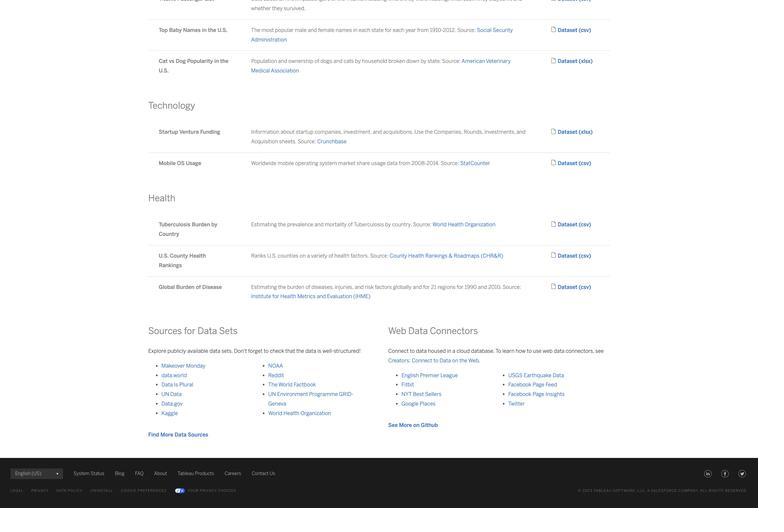 Task type: describe. For each thing, give the bounding box(es) containing it.
u.s. inside u.s. county health rankings
[[159, 253, 169, 259]]

and right globally
[[413, 284, 422, 291]]

data right web
[[554, 348, 565, 355]]

league
[[441, 373, 458, 379]]

1 page from the top
[[533, 382, 545, 388]]

csv for estimating the prevalence and mortality of tuberculosis by country. source:
[[581, 253, 589, 259]]

use
[[533, 348, 542, 355]]

population and ownership of dogs and cats by household broken down by state. source:
[[251, 58, 462, 64]]

reddit
[[268, 373, 284, 379]]

( for estimating the prevalence and mortality of tuberculosis by country. source:
[[579, 222, 581, 228]]

noaa
[[268, 363, 283, 369]]

names
[[336, 27, 352, 33]]

u.s. inside cat vs dog popularity in the u.s.
[[159, 68, 169, 74]]

software,
[[613, 489, 637, 494]]

health inside noaa reddit the world factbook un environment programme grid- geneva world health organization
[[284, 411, 299, 417]]

the world factbook link
[[268, 382, 316, 388]]

burden
[[287, 284, 305, 291]]

places
[[420, 401, 436, 407]]

in inside cat vs dog popularity in the u.s.
[[214, 58, 219, 64]]

( for ranks u.s. counties on a variety of health factors. source:
[[579, 253, 581, 259]]

your privacy choices link
[[175, 488, 236, 496]]

connectors
[[430, 326, 478, 337]]

0 horizontal spatial a
[[307, 253, 310, 259]]

a for connect
[[453, 348, 456, 355]]

factors.
[[351, 253, 369, 259]]

blog link
[[115, 471, 125, 479]]

0 vertical spatial sources
[[148, 326, 182, 337]]

careers link
[[225, 471, 241, 479]]

tableau products
[[178, 472, 214, 477]]

dataset for ranks u.s. counties on a variety of health factors. source:
[[558, 253, 578, 259]]

un inside noaa reddit the world factbook un environment programme grid- geneva world health organization
[[268, 392, 276, 398]]

estimating the burden of diseases, injuries, and risk factors globally and for 21 regions for 1990 and 2010. source: institute for health metrics and evaluation (ihme)
[[251, 284, 521, 300]]

for right state
[[385, 27, 392, 33]]

of inside estimating the burden of diseases, injuries, and risk factors globally and for 21 regions for 1990 and 2010. source: institute for health metrics and evaluation (ihme)
[[306, 284, 311, 291]]

state
[[372, 27, 384, 33]]

connect to data housed in a cloud database. to learn how to use web data connectors, see creators: connect to data on the web .
[[388, 348, 604, 364]]

un data link
[[162, 392, 182, 398]]

burden for tuberculosis
[[192, 222, 210, 228]]

world for geneva
[[268, 411, 282, 417]]

a for ©
[[648, 489, 650, 494]]

institute
[[251, 294, 271, 300]]

dataset ( xlsx ) for population and ownership of dogs and cats by household broken down by state. source:
[[558, 58, 593, 64]]

2 each from the left
[[393, 27, 405, 33]]

0 vertical spatial connect
[[388, 348, 409, 355]]

system
[[74, 472, 90, 477]]

uninstall
[[90, 489, 113, 494]]

.
[[479, 358, 480, 364]]

including
[[365, 0, 387, 2]]

1 facebook from the top
[[509, 382, 532, 388]]

( for worldwide mobile operating system market share usage data from 2008-2014. source:
[[579, 160, 581, 167]]

english premier league link
[[402, 373, 458, 379]]

sets.
[[222, 348, 233, 355]]

all
[[701, 489, 708, 494]]

un environment programme grid- geneva link
[[268, 392, 354, 407]]

and inside data about all known passengers of the titanic, including where they were heading, what cabin they stayed in, and whether they survived.
[[513, 0, 523, 2]]

) for the most popular male and female names in each state for each year from 1910-2012. source:
[[589, 27, 591, 33]]

information about startup companies, investment, and acquisitions. use the companies, rounds, investments, and acquisition sheets. source:
[[251, 129, 526, 145]]

dataset for the most popular male and female names in each state for each year from 1910-2012. source:
[[558, 27, 578, 33]]

uninstall link
[[90, 488, 113, 496]]

xlsx for population and ownership of dogs and cats by household broken down by state. source:
[[581, 58, 591, 64]]

source: inside 'information about startup companies, investment, and acquisitions. use the companies, rounds, investments, and acquisition sheets. source:'
[[298, 139, 316, 145]]

products
[[195, 472, 214, 477]]

technology
[[148, 100, 195, 111]]

the inside connect to data housed in a cloud database. to learn how to use web data connectors, see creators: connect to data on the web .
[[460, 358, 468, 364]]

health inside estimating the burden of diseases, injuries, and risk factors globally and for 21 regions for 1990 and 2010. source: institute for health metrics and evaluation (ihme)
[[281, 294, 296, 300]]

evaluation
[[327, 294, 352, 300]]

twitter
[[509, 401, 525, 407]]

market
[[338, 160, 356, 167]]

data about all known passengers of the titanic, including where they were heading, what cabin they stayed in, and whether they survived.
[[251, 0, 523, 12]]

monday
[[186, 363, 206, 369]]

to left check
[[264, 348, 269, 355]]

for left the 21 on the right bottom
[[423, 284, 430, 291]]

counties
[[278, 253, 299, 259]]

earthquake
[[524, 373, 552, 379]]

0 vertical spatial the
[[251, 27, 260, 33]]

geneva
[[268, 401, 286, 407]]

21
[[431, 284, 437, 291]]

creators: connect to data on the web link
[[388, 358, 479, 364]]

makeover
[[162, 363, 185, 369]]

sheets.
[[279, 139, 297, 145]]

( for population and ownership of dogs and cats by household broken down by state. source:
[[579, 58, 581, 64]]

prevalence
[[287, 222, 314, 228]]

dataset for worldwide mobile operating system market share usage data from 2008-2014. source:
[[558, 160, 578, 167]]

cookie
[[121, 489, 137, 494]]

2010.
[[489, 284, 502, 291]]

status
[[91, 472, 104, 477]]

legal link
[[11, 488, 23, 496]]

what
[[450, 0, 462, 2]]

data left is
[[306, 348, 316, 355]]

0 horizontal spatial on
[[300, 253, 306, 259]]

nyt
[[402, 392, 412, 398]]

environment
[[277, 392, 308, 398]]

contact
[[252, 472, 269, 477]]

0 horizontal spatial they
[[272, 5, 283, 12]]

data inside connect to data housed in a cloud database. to learn how to use web data connectors, see creators: connect to data on the web .
[[440, 358, 451, 364]]

country.
[[392, 222, 412, 228]]

5 dataset ( csv ) from the top
[[558, 284, 591, 291]]

1 privacy from the left
[[31, 489, 49, 494]]

about link
[[154, 471, 167, 479]]

funding
[[200, 129, 220, 135]]

dataset ( xlsx ) for information about startup companies, investment, and acquisitions. use the companies, rounds, investments, and acquisition sheets. source:
[[558, 129, 593, 135]]

choices
[[218, 489, 236, 494]]

( for estimating the burden of diseases, injuries, and risk factors globally and for 21 regions for 1990 and 2010. source:
[[579, 284, 581, 291]]

social security administration
[[251, 27, 513, 43]]

source: right 2014.
[[441, 160, 459, 167]]

data policy
[[57, 489, 83, 494]]

) for worldwide mobile operating system market share usage data from 2008-2014. source:
[[589, 160, 591, 167]]

1 vertical spatial connect
[[412, 358, 433, 364]]

web inside connect to data housed in a cloud database. to learn how to use web data connectors, see creators: connect to data on the web .
[[469, 358, 479, 364]]

creators:
[[388, 358, 411, 364]]

worldwide
[[251, 160, 277, 167]]

more for web
[[399, 423, 412, 429]]

of inside data about all known passengers of the titanic, including where they were heading, what cabin they stayed in, and whether they survived.
[[332, 0, 336, 2]]

cloud
[[457, 348, 470, 355]]

social security administration link
[[251, 27, 513, 43]]

for left 1990
[[457, 284, 464, 291]]

crunchbase link
[[317, 139, 347, 145]]

) for estimating the prevalence and mortality of tuberculosis by country. source:
[[589, 222, 591, 228]]

cat vs dog popularity in the u.s.
[[159, 58, 229, 74]]

and right 1990
[[478, 284, 487, 291]]

llc,
[[638, 489, 647, 494]]

estimating for estimating the prevalence and mortality of tuberculosis by country. source: world health organization
[[251, 222, 277, 228]]

to up creators:
[[410, 348, 415, 355]]

and right investments,
[[517, 129, 526, 135]]

0 vertical spatial rankings
[[426, 253, 448, 259]]

more for sources
[[161, 432, 173, 438]]

publicly
[[168, 348, 186, 355]]

2014.
[[427, 160, 440, 167]]

0 horizontal spatial world health organization link
[[268, 411, 331, 417]]

the inside cat vs dog popularity in the u.s.
[[220, 58, 229, 64]]

find more data sources
[[148, 432, 208, 438]]

acquisition
[[251, 139, 278, 145]]

un inside makeover monday data.world data is plural un data data.gov kaggle
[[162, 392, 169, 398]]

2012.
[[443, 27, 456, 33]]

usgs
[[509, 373, 523, 379]]

facebook page feed link
[[509, 382, 557, 388]]

preferences
[[138, 489, 167, 494]]

about for data
[[264, 0, 278, 2]]

1 horizontal spatial they
[[404, 0, 415, 2]]

cookie preferences
[[121, 489, 167, 494]]

metrics
[[298, 294, 316, 300]]

google
[[402, 401, 419, 407]]

of left dogs on the top left of the page
[[315, 58, 319, 64]]

1 vertical spatial tableau
[[594, 489, 612, 494]]

american veterinary medical association link
[[251, 58, 511, 74]]

database.
[[471, 348, 495, 355]]

ranks
[[251, 253, 266, 259]]

the inside 'information about startup companies, investment, and acquisitions. use the companies, rounds, investments, and acquisition sheets. source:'
[[425, 129, 433, 135]]

operating
[[295, 160, 318, 167]]

organization for estimating the prevalence and mortality of tuberculosis by country. source: world health organization
[[465, 222, 496, 228]]

1 horizontal spatial from
[[417, 27, 429, 33]]

best
[[413, 392, 424, 398]]

careers
[[225, 472, 241, 477]]

companies,
[[315, 129, 342, 135]]



Task type: locate. For each thing, give the bounding box(es) containing it.
1 horizontal spatial tableau
[[594, 489, 612, 494]]

in
[[202, 27, 207, 33], [353, 27, 358, 33], [214, 58, 219, 64], [447, 348, 452, 355]]

1 dataset from the top
[[558, 27, 578, 33]]

a inside connect to data housed in a cloud database. to learn how to use web data connectors, see creators: connect to data on the web .
[[453, 348, 456, 355]]

facebook up the twitter link
[[509, 392, 532, 398]]

0 horizontal spatial each
[[359, 27, 370, 33]]

2 vertical spatial world
[[268, 411, 282, 417]]

investment,
[[344, 129, 372, 135]]

2 vertical spatial on
[[413, 423, 420, 429]]

1 vertical spatial organization
[[301, 411, 331, 417]]

explore
[[148, 348, 166, 355]]

find more data sources link
[[148, 431, 208, 440]]

dataset ( csv ) for information about startup companies, investment, and acquisitions. use the companies, rounds, investments, and acquisition sheets. source:
[[558, 160, 591, 167]]

csv for data about all known passengers of the titanic, including where they were heading, what cabin they stayed in, and whether they survived.
[[581, 27, 589, 33]]

3 dataset from the top
[[558, 129, 578, 135]]

4 csv from the top
[[581, 253, 589, 259]]

1 horizontal spatial more
[[399, 423, 412, 429]]

0 vertical spatial about
[[264, 0, 278, 2]]

sources
[[148, 326, 182, 337], [188, 432, 208, 438]]

in inside connect to data housed in a cloud database. to learn how to use web data connectors, see creators: connect to data on the web .
[[447, 348, 452, 355]]

0 vertical spatial web
[[388, 326, 407, 337]]

passengers
[[303, 0, 330, 2]]

source: down the startup
[[298, 139, 316, 145]]

plural
[[179, 382, 193, 388]]

down
[[407, 58, 420, 64]]

see
[[388, 423, 398, 429]]

data right 'usage'
[[387, 160, 398, 167]]

about inside data about all known passengers of the titanic, including where they were heading, what cabin they stayed in, and whether they survived.
[[264, 0, 278, 2]]

5 ( from the top
[[579, 222, 581, 228]]

1 vertical spatial facebook
[[509, 392, 532, 398]]

about left all on the left of the page
[[264, 0, 278, 2]]

web up creators:
[[388, 326, 407, 337]]

by
[[355, 58, 361, 64], [421, 58, 427, 64], [211, 222, 217, 228], [385, 222, 391, 228]]

mobile
[[159, 160, 176, 167]]

tableau up the your
[[178, 472, 194, 477]]

0 vertical spatial a
[[307, 253, 310, 259]]

cat
[[159, 58, 168, 64]]

0 vertical spatial from
[[417, 27, 429, 33]]

dataset ( csv ) for estimating the prevalence and mortality of tuberculosis by country. source:
[[558, 253, 591, 259]]

0 vertical spatial on
[[300, 253, 306, 259]]

the down reddit
[[268, 382, 278, 388]]

in,
[[507, 0, 512, 2]]

american veterinary medical association
[[251, 58, 511, 74]]

globally
[[393, 284, 412, 291]]

tuberculosis up the ranks u.s. counties on a variety of health factors. source: county health rankings & roadmaps (chr&r)
[[354, 222, 384, 228]]

7 dataset from the top
[[558, 284, 578, 291]]

to down housed at bottom right
[[434, 358, 439, 364]]

0 horizontal spatial tuberculosis
[[159, 222, 191, 228]]

csv
[[581, 27, 589, 33], [581, 160, 589, 167], [581, 222, 589, 228], [581, 253, 589, 259], [581, 284, 589, 291]]

makeover monday data.world data is plural un data data.gov kaggle
[[162, 363, 206, 417]]

american
[[462, 58, 485, 64]]

7 ( from the top
[[579, 284, 581, 291]]

0 vertical spatial world health organization link
[[433, 222, 496, 228]]

tuberculosis up "country"
[[159, 222, 191, 228]]

more right see
[[399, 423, 412, 429]]

the right use at the right top of page
[[425, 129, 433, 135]]

4 ( from the top
[[579, 160, 581, 167]]

each left year
[[393, 27, 405, 33]]

source: right the country.
[[413, 222, 432, 228]]

a left the cloud
[[453, 348, 456, 355]]

0 vertical spatial more
[[399, 423, 412, 429]]

the
[[337, 0, 345, 2], [208, 27, 216, 33], [220, 58, 229, 64], [425, 129, 433, 135], [278, 222, 286, 228], [278, 284, 286, 291], [296, 348, 304, 355], [460, 358, 468, 364]]

source:
[[458, 27, 476, 33], [442, 58, 461, 64], [298, 139, 316, 145], [441, 160, 459, 167], [413, 222, 432, 228], [370, 253, 389, 259], [503, 284, 521, 291]]

1 csv from the top
[[581, 27, 589, 33]]

1 vertical spatial about
[[281, 129, 295, 135]]

the left titanic, on the left of page
[[337, 0, 345, 2]]

3 dataset ( csv ) from the top
[[558, 222, 591, 228]]

a right llc,
[[648, 489, 650, 494]]

statcounter link
[[461, 160, 490, 167]]

0 vertical spatial burden
[[192, 222, 210, 228]]

5 csv from the top
[[581, 284, 589, 291]]

4 dataset from the top
[[558, 160, 578, 167]]

1 horizontal spatial privacy
[[200, 489, 217, 494]]

the inside data about all known passengers of the titanic, including where they were heading, what cabin they stayed in, and whether they survived.
[[337, 0, 345, 2]]

1 dataset ( xlsx ) from the top
[[558, 58, 593, 64]]

cabin
[[463, 0, 476, 2]]

2 page from the top
[[533, 392, 545, 398]]

and up (ihme)
[[355, 284, 364, 291]]

world up county health rankings & roadmaps (chr&r) link
[[433, 222, 447, 228]]

privacy down the selected language element
[[31, 489, 49, 494]]

csv for information about startup companies, investment, and acquisitions. use the companies, rounds, investments, and acquisition sheets. source:
[[581, 160, 589, 167]]

and left mortality
[[315, 222, 324, 228]]

faq link
[[135, 471, 144, 479]]

companies,
[[434, 129, 463, 135]]

source: right factors.
[[370, 253, 389, 259]]

2 xlsx from the top
[[581, 129, 591, 135]]

state.
[[428, 58, 441, 64]]

female
[[318, 27, 335, 33]]

2 privacy from the left
[[200, 489, 217, 494]]

estimating up ranks in the left of the page
[[251, 222, 277, 228]]

1 vertical spatial sources
[[188, 432, 208, 438]]

on
[[300, 253, 306, 259], [452, 358, 459, 364], [413, 423, 420, 429]]

startup
[[296, 129, 314, 135]]

find
[[148, 432, 159, 438]]

1 vertical spatial xlsx
[[581, 129, 591, 135]]

web
[[543, 348, 553, 355]]

1 vertical spatial english
[[15, 472, 30, 477]]

0 horizontal spatial the
[[251, 27, 260, 33]]

un up data.gov link
[[162, 392, 169, 398]]

0 horizontal spatial web
[[388, 326, 407, 337]]

organization inside noaa reddit the world factbook un environment programme grid- geneva world health organization
[[301, 411, 331, 417]]

system status
[[74, 472, 104, 477]]

facebook page insights link
[[509, 392, 565, 398]]

venture
[[179, 129, 199, 135]]

to left use
[[527, 348, 532, 355]]

1 horizontal spatial english
[[402, 373, 419, 379]]

xlsx for information about startup companies, investment, and acquisitions. use the companies, rounds, investments, and acquisition sheets. source:
[[581, 129, 591, 135]]

web down database. on the bottom of the page
[[469, 358, 479, 364]]

global
[[159, 284, 175, 291]]

usgs earthquake data link
[[509, 373, 564, 379]]

english left (us)
[[15, 472, 30, 477]]

the inside noaa reddit the world factbook un environment programme grid- geneva world health organization
[[268, 382, 278, 388]]

data.gov
[[162, 401, 183, 407]]

how
[[516, 348, 526, 355]]

u.s. down "country"
[[159, 253, 169, 259]]

1 horizontal spatial web
[[469, 358, 479, 364]]

) for estimating the burden of diseases, injuries, and risk factors globally and for 21 regions for 1990 and 2010. source:
[[589, 284, 591, 291]]

data left sets.
[[210, 348, 220, 355]]

2 ( from the top
[[579, 58, 581, 64]]

and right "male"
[[308, 27, 317, 33]]

2 tuberculosis from the left
[[354, 222, 384, 228]]

and left the cats
[[334, 58, 343, 64]]

county health rankings & roadmaps (chr&r) link
[[390, 253, 504, 259]]

administration
[[251, 36, 287, 43]]

injuries,
[[335, 284, 354, 291]]

1 vertical spatial world
[[279, 382, 293, 388]]

and
[[513, 0, 523, 2], [308, 27, 317, 33], [278, 58, 287, 64], [334, 58, 343, 64], [373, 129, 382, 135], [517, 129, 526, 135], [315, 222, 324, 228], [355, 284, 364, 291], [413, 284, 422, 291], [478, 284, 487, 291], [317, 294, 326, 300]]

about for information
[[281, 129, 295, 135]]

by inside tuberculosis burden by country
[[211, 222, 217, 228]]

health inside u.s. county health rankings
[[190, 253, 206, 259]]

2 county from the left
[[390, 253, 407, 259]]

( for information about startup companies, investment, and acquisitions. use the companies, rounds, investments, and acquisition sheets. source:
[[579, 129, 581, 135]]

the inside estimating the burden of diseases, injuries, and risk factors globally and for 21 regions for 1990 and 2010. source: institute for health metrics and evaluation (ihme)
[[278, 284, 286, 291]]

tableau inside the tableau products link
[[178, 472, 194, 477]]

1 vertical spatial dataset ( xlsx )
[[558, 129, 593, 135]]

county inside u.s. county health rankings
[[170, 253, 188, 259]]

more right 'find'
[[161, 432, 173, 438]]

risk
[[365, 284, 374, 291]]

us
[[270, 472, 275, 477]]

for up the available
[[184, 326, 196, 337]]

source: right state.
[[442, 58, 461, 64]]

and right in,
[[513, 0, 523, 2]]

4 dataset ( csv ) from the top
[[558, 253, 591, 259]]

from right year
[[417, 27, 429, 33]]

0 horizontal spatial about
[[264, 0, 278, 2]]

dataset ( csv )
[[558, 27, 591, 33], [558, 160, 591, 167], [558, 222, 591, 228], [558, 253, 591, 259], [558, 284, 591, 291]]

1 horizontal spatial on
[[413, 423, 420, 429]]

data.world
[[162, 373, 187, 379]]

tableau products link
[[178, 471, 214, 479]]

top
[[159, 27, 168, 33]]

regions
[[438, 284, 456, 291]]

source: inside estimating the burden of diseases, injuries, and risk factors globally and for 21 regions for 1990 and 2010. source: institute for health metrics and evaluation (ihme)
[[503, 284, 521, 291]]

un up "geneva"
[[268, 392, 276, 398]]

vs
[[169, 58, 175, 64]]

dataset for population and ownership of dogs and cats by household broken down by state. source:
[[558, 58, 578, 64]]

0 vertical spatial world
[[433, 222, 447, 228]]

association
[[271, 68, 299, 74]]

0 vertical spatial estimating
[[251, 222, 277, 228]]

1 horizontal spatial county
[[390, 253, 407, 259]]

1 vertical spatial more
[[161, 432, 173, 438]]

dataset for estimating the prevalence and mortality of tuberculosis by country. source:
[[558, 222, 578, 228]]

2 facebook from the top
[[509, 392, 532, 398]]

1 horizontal spatial the
[[268, 382, 278, 388]]

most
[[262, 27, 274, 33]]

0 horizontal spatial county
[[170, 253, 188, 259]]

3 csv from the top
[[581, 222, 589, 228]]

share
[[357, 160, 370, 167]]

0 vertical spatial tableau
[[178, 472, 194, 477]]

on right counties
[[300, 253, 306, 259]]

5 dataset from the top
[[558, 222, 578, 228]]

on down the cloud
[[452, 358, 459, 364]]

rankings inside u.s. county health rankings
[[159, 263, 182, 269]]

well-
[[323, 348, 334, 355]]

1 horizontal spatial connect
[[412, 358, 433, 364]]

about
[[154, 472, 167, 477]]

were
[[416, 0, 428, 2]]

1 vertical spatial from
[[399, 160, 411, 167]]

use
[[415, 129, 424, 135]]

1 vertical spatial estimating
[[251, 284, 277, 291]]

0 horizontal spatial english
[[15, 472, 30, 477]]

world down "geneva"
[[268, 411, 282, 417]]

estimating for estimating the burden of diseases, injuries, and risk factors globally and for 21 regions for 1990 and 2010. source: institute for health metrics and evaluation (ihme)
[[251, 284, 277, 291]]

privacy link
[[31, 488, 49, 496]]

on left github
[[413, 423, 420, 429]]

the left the most
[[251, 27, 260, 33]]

data up creators: connect to data on the web link
[[416, 348, 427, 355]]

english inside the selected language element
[[15, 472, 30, 477]]

don't
[[234, 348, 247, 355]]

county down the country.
[[390, 253, 407, 259]]

facebook down usgs
[[509, 382, 532, 388]]

6 ( from the top
[[579, 253, 581, 259]]

1 vertical spatial on
[[452, 358, 459, 364]]

1 horizontal spatial world health organization link
[[433, 222, 496, 228]]

of right passengers
[[332, 0, 336, 2]]

6 dataset from the top
[[558, 253, 578, 259]]

0 horizontal spatial organization
[[301, 411, 331, 417]]

1 vertical spatial burden
[[176, 284, 195, 291]]

a left variety at left
[[307, 253, 310, 259]]

of
[[332, 0, 336, 2], [315, 58, 319, 64], [348, 222, 353, 228], [329, 253, 333, 259], [196, 284, 201, 291], [306, 284, 311, 291]]

of up metrics
[[306, 284, 311, 291]]

2 vertical spatial a
[[648, 489, 650, 494]]

on inside 'link'
[[413, 423, 420, 429]]

and up association
[[278, 58, 287, 64]]

connect up creators:
[[388, 348, 409, 355]]

from left 2008- on the right of page
[[399, 160, 411, 167]]

the right names
[[208, 27, 216, 33]]

tuberculosis inside tuberculosis burden by country
[[159, 222, 191, 228]]

) for information about startup companies, investment, and acquisitions. use the companies, rounds, investments, and acquisition sheets. source:
[[591, 129, 593, 135]]

and down diseases,
[[317, 294, 326, 300]]

0 vertical spatial page
[[533, 382, 545, 388]]

u.s. down cat
[[159, 68, 169, 74]]

available
[[187, 348, 208, 355]]

0 horizontal spatial from
[[399, 160, 411, 167]]

page down the facebook page feed link
[[533, 392, 545, 398]]

more inside 'link'
[[399, 423, 412, 429]]

0 vertical spatial organization
[[465, 222, 496, 228]]

data inside data about all known passengers of the titanic, including where they were heading, what cabin they stayed in, and whether they survived.
[[251, 0, 263, 2]]

year
[[406, 27, 416, 33]]

2 csv from the top
[[581, 160, 589, 167]]

each left state
[[359, 27, 370, 33]]

sellers
[[425, 392, 442, 398]]

world up environment
[[279, 382, 293, 388]]

source: right 2010.
[[503, 284, 521, 291]]

and right investment,
[[373, 129, 382, 135]]

about up sheets.
[[281, 129, 295, 135]]

baby
[[169, 27, 182, 33]]

on inside connect to data housed in a cloud database. to learn how to use web data connectors, see creators: connect to data on the web .
[[452, 358, 459, 364]]

u.s. right ranks in the left of the page
[[267, 253, 277, 259]]

county down "country"
[[170, 253, 188, 259]]

popularity
[[187, 58, 213, 64]]

stayed
[[489, 0, 505, 2]]

3 ( from the top
[[579, 129, 581, 135]]

0 vertical spatial dataset ( xlsx )
[[558, 58, 593, 64]]

organization for noaa reddit the world factbook un environment programme grid- geneva world health organization
[[301, 411, 331, 417]]

1 vertical spatial web
[[469, 358, 479, 364]]

burden for global
[[176, 284, 195, 291]]

they
[[404, 0, 415, 2], [478, 0, 488, 2], [272, 5, 283, 12]]

for right institute
[[273, 294, 279, 300]]

rankings left &
[[426, 253, 448, 259]]

dataset for estimating the burden of diseases, injuries, and risk factors globally and for 21 regions for 1990 and 2010. source:
[[558, 284, 578, 291]]

0 vertical spatial xlsx
[[581, 58, 591, 64]]

reddit link
[[268, 373, 284, 379]]

the down the cloud
[[460, 358, 468, 364]]

1 vertical spatial world health organization link
[[268, 411, 331, 417]]

of left "disease"
[[196, 284, 201, 291]]

1 un from the left
[[162, 392, 169, 398]]

data inside usgs earthquake data facebook page feed facebook page insights twitter
[[553, 373, 564, 379]]

about inside 'information about startup companies, investment, and acquisitions. use the companies, rounds, investments, and acquisition sheets. source:'
[[281, 129, 295, 135]]

0 vertical spatial english
[[402, 373, 419, 379]]

u.s. right names
[[218, 27, 228, 33]]

broken
[[389, 58, 405, 64]]

dataset for information about startup companies, investment, and acquisitions. use the companies, rounds, investments, and acquisition sheets. source:
[[558, 129, 578, 135]]

usage
[[186, 160, 201, 167]]

they down all on the left of the page
[[272, 5, 283, 12]]

english for english premier league fitbit nyt best sellers google places
[[402, 373, 419, 379]]

0 horizontal spatial un
[[162, 392, 169, 398]]

data
[[251, 0, 263, 2], [198, 326, 217, 337], [409, 326, 428, 337], [440, 358, 451, 364], [553, 373, 564, 379], [162, 382, 173, 388], [170, 392, 182, 398], [175, 432, 187, 438], [57, 489, 67, 494]]

1 horizontal spatial un
[[268, 392, 276, 398]]

connect up english premier league "link"
[[412, 358, 433, 364]]

burden inside tuberculosis burden by country
[[192, 222, 210, 228]]

they left were
[[404, 0, 415, 2]]

the most popular male and female names in each state for each year from 1910-2012. source:
[[251, 27, 477, 33]]

1 xlsx from the top
[[581, 58, 591, 64]]

of right mortality
[[348, 222, 353, 228]]

0 horizontal spatial connect
[[388, 348, 409, 355]]

1 vertical spatial rankings
[[159, 263, 182, 269]]

2 horizontal spatial they
[[478, 0, 488, 2]]

makeover monday link
[[162, 363, 206, 369]]

1 dataset ( csv ) from the top
[[558, 27, 591, 33]]

2 dataset ( xlsx ) from the top
[[558, 129, 593, 135]]

1 county from the left
[[170, 253, 188, 259]]

2 un from the left
[[268, 392, 276, 398]]

feed
[[546, 382, 557, 388]]

english for english (us)
[[15, 472, 30, 477]]

0 horizontal spatial more
[[161, 432, 173, 438]]

0 horizontal spatial privacy
[[31, 489, 49, 494]]

2 horizontal spatial a
[[648, 489, 650, 494]]

1 horizontal spatial tuberculosis
[[354, 222, 384, 228]]

privacy right the your
[[200, 489, 217, 494]]

connect
[[388, 348, 409, 355], [412, 358, 433, 364]]

the right the that
[[296, 348, 304, 355]]

0 horizontal spatial sources
[[148, 326, 182, 337]]

2 estimating from the top
[[251, 284, 277, 291]]

tableau right 2023
[[594, 489, 612, 494]]

1 tuberculosis from the left
[[159, 222, 191, 228]]

is
[[318, 348, 322, 355]]

2 horizontal spatial on
[[452, 358, 459, 364]]

1 horizontal spatial each
[[393, 27, 405, 33]]

world for source:
[[433, 222, 447, 228]]

english inside english premier league fitbit nyt best sellers google places
[[402, 373, 419, 379]]

information
[[251, 129, 280, 135]]

the left burden
[[278, 284, 286, 291]]

( for the most popular male and female names in each state for each year from 1910-2012. source:
[[579, 27, 581, 33]]

1 estimating from the top
[[251, 222, 277, 228]]

1 vertical spatial page
[[533, 392, 545, 398]]

data.gov link
[[162, 401, 183, 407]]

1 each from the left
[[359, 27, 370, 33]]

from
[[417, 27, 429, 33], [399, 160, 411, 167]]

data.world link
[[162, 373, 187, 379]]

estimating up institute
[[251, 284, 277, 291]]

2 dataset ( csv ) from the top
[[558, 160, 591, 167]]

0 vertical spatial facebook
[[509, 382, 532, 388]]

) for population and ownership of dogs and cats by household broken down by state. source:
[[591, 58, 593, 64]]

rankings up global
[[159, 263, 182, 269]]

1 ( from the top
[[579, 27, 581, 33]]

source: right 2012.
[[458, 27, 476, 33]]

the left prevalence
[[278, 222, 286, 228]]

1 horizontal spatial organization
[[465, 222, 496, 228]]

health
[[148, 193, 175, 204], [448, 222, 464, 228], [190, 253, 206, 259], [409, 253, 424, 259], [281, 294, 296, 300], [284, 411, 299, 417]]

1 horizontal spatial about
[[281, 129, 295, 135]]

1 vertical spatial the
[[268, 382, 278, 388]]

english up fitbit link
[[402, 373, 419, 379]]

os
[[177, 160, 185, 167]]

0 horizontal spatial tableau
[[178, 472, 194, 477]]

1 horizontal spatial a
[[453, 348, 456, 355]]

estimating inside estimating the burden of diseases, injuries, and risk factors globally and for 21 regions for 1990 and 2010. source: institute for health metrics and evaluation (ihme)
[[251, 284, 277, 291]]

dataset ( csv ) for data about all known passengers of the titanic, including where they were heading, what cabin they stayed in, and whether they survived.
[[558, 27, 591, 33]]

rights
[[709, 489, 724, 494]]

0 horizontal spatial rankings
[[159, 263, 182, 269]]

selected language element
[[15, 469, 58, 480]]

data
[[387, 160, 398, 167], [210, 348, 220, 355], [306, 348, 316, 355], [416, 348, 427, 355], [554, 348, 565, 355]]

usage
[[371, 160, 386, 167]]

page down earthquake
[[533, 382, 545, 388]]

1 vertical spatial a
[[453, 348, 456, 355]]

2 dataset from the top
[[558, 58, 578, 64]]

1 horizontal spatial sources
[[188, 432, 208, 438]]

the right popularity
[[220, 58, 229, 64]]

world health organization link up the roadmaps
[[433, 222, 496, 228]]

1 horizontal spatial rankings
[[426, 253, 448, 259]]

world health organization link down un environment programme grid- geneva link
[[268, 411, 331, 417]]

of left the health
[[329, 253, 333, 259]]

) for ranks u.s. counties on a variety of health factors. source:
[[589, 253, 591, 259]]

they right cabin
[[478, 0, 488, 2]]



Task type: vqa. For each thing, say whether or not it's contained in the screenshot.
Organization inside NOAA Reddit The World Factbook UN Environment Programme GRID- Geneva World Health Organization
yes



